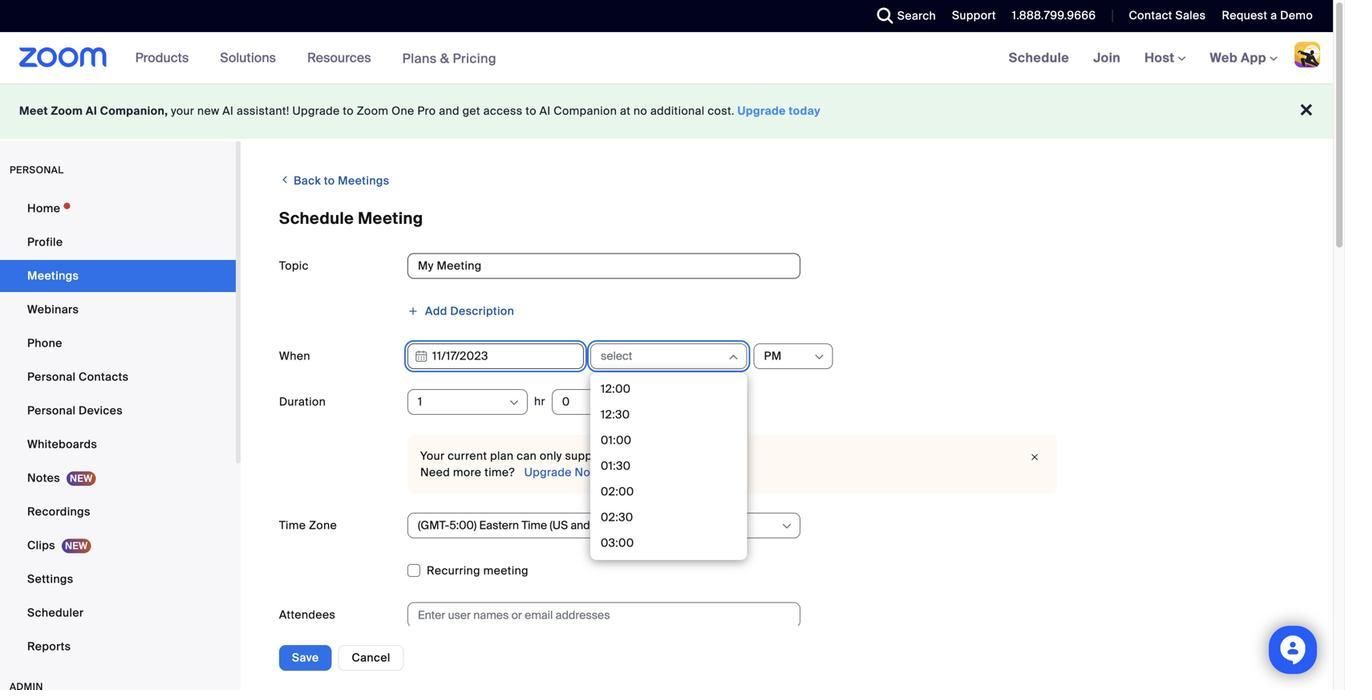 Task type: describe. For each thing, give the bounding box(es) containing it.
recurring meeting
[[427, 563, 529, 578]]

02:30
[[601, 510, 634, 525]]

join link
[[1082, 32, 1133, 83]]

meeting
[[484, 563, 529, 578]]

resources button
[[307, 32, 378, 83]]

0 horizontal spatial upgrade
[[293, 104, 340, 118]]

contact sales
[[1129, 8, 1206, 23]]

solutions button
[[220, 32, 283, 83]]

cancel
[[352, 650, 391, 665]]

personal contacts
[[27, 370, 129, 384]]

get
[[463, 104, 481, 118]]

2 zoom from the left
[[357, 104, 389, 118]]

reports
[[27, 639, 71, 654]]

show options image for 1
[[508, 396, 521, 409]]

webinars
[[27, 302, 79, 317]]

join
[[1094, 49, 1121, 66]]

when
[[279, 349, 310, 364]]

time zone
[[279, 518, 337, 533]]

&
[[440, 50, 450, 67]]

resources
[[307, 49, 371, 66]]

phone
[[27, 336, 62, 351]]

profile
[[27, 235, 63, 250]]

can
[[517, 449, 537, 463]]

profile picture image
[[1295, 42, 1321, 67]]

app
[[1241, 49, 1267, 66]]

home link
[[0, 193, 236, 225]]

request
[[1222, 8, 1268, 23]]

save button
[[279, 645, 332, 671]]

12:00
[[601, 382, 631, 396]]

1 zoom from the left
[[51, 104, 83, 118]]

1 horizontal spatial to
[[343, 104, 354, 118]]

host button
[[1145, 49, 1187, 66]]

3 ai from the left
[[540, 104, 551, 118]]

your
[[171, 104, 194, 118]]

products button
[[135, 32, 196, 83]]

left image
[[279, 172, 291, 188]]

hr
[[534, 394, 546, 409]]

meetings navigation
[[997, 32, 1334, 85]]

cost.
[[708, 104, 735, 118]]

time
[[279, 518, 306, 533]]

personal
[[10, 164, 64, 176]]

current
[[448, 449, 487, 463]]

schedule meeting
[[279, 208, 423, 229]]

1.888.799.9666
[[1013, 8, 1097, 23]]

pro
[[418, 104, 436, 118]]

companion
[[554, 104, 617, 118]]

save
[[292, 650, 319, 665]]

support
[[565, 449, 608, 463]]

meet
[[19, 104, 48, 118]]

product information navigation
[[123, 32, 509, 85]]

1.888.799.9666 button up 'schedule' link
[[1013, 8, 1097, 23]]

zone
[[309, 518, 337, 533]]

description
[[450, 304, 515, 319]]

new
[[197, 104, 220, 118]]

add image
[[408, 306, 419, 317]]

per
[[676, 449, 694, 463]]

1 button
[[418, 390, 507, 414]]

settings
[[27, 572, 73, 587]]

back
[[294, 173, 321, 188]]

clips link
[[0, 530, 236, 562]]

webinars link
[[0, 294, 236, 326]]

devices
[[79, 403, 123, 418]]

recurring
[[427, 563, 481, 578]]

upgrade today link
[[738, 104, 821, 118]]

today
[[789, 104, 821, 118]]

banner containing products
[[0, 32, 1334, 85]]

host
[[1145, 49, 1179, 66]]

list box containing 12:00
[[595, 376, 744, 690]]

show options image for pm
[[813, 351, 826, 364]]

upgrade inside your current plan can only support 40 minutes per meeting. need more time? upgrade now
[[525, 465, 572, 480]]

0 horizontal spatial to
[[324, 173, 335, 188]]

meetings inside personal menu menu
[[27, 268, 79, 283]]

close image
[[1026, 449, 1045, 465]]

whiteboards
[[27, 437, 97, 452]]

hide options image
[[727, 351, 740, 364]]

more
[[453, 465, 482, 480]]

select start time text field
[[601, 344, 727, 368]]

contacts
[[79, 370, 129, 384]]

02:00
[[601, 484, 634, 499]]



Task type: vqa. For each thing, say whether or not it's contained in the screenshot.
Whiteboards link
yes



Task type: locate. For each thing, give the bounding box(es) containing it.
0 vertical spatial schedule
[[1009, 49, 1070, 66]]

attendees
[[279, 607, 336, 622]]

notes link
[[0, 462, 236, 494]]

schedule inside meetings navigation
[[1009, 49, 1070, 66]]

contact
[[1129, 8, 1173, 23]]

1 horizontal spatial upgrade
[[525, 465, 572, 480]]

Persistent Chat, enter email address,Enter user names or email addresses text field
[[418, 603, 776, 627]]

personal contacts link
[[0, 361, 236, 393]]

1 horizontal spatial meetings
[[338, 173, 390, 188]]

Topic text field
[[408, 253, 801, 279]]

to down "resources" 'dropdown button'
[[343, 104, 354, 118]]

settings link
[[0, 563, 236, 595]]

whiteboards link
[[0, 429, 236, 461]]

meeting.
[[697, 449, 746, 463]]

recordings link
[[0, 496, 236, 528]]

1
[[418, 394, 423, 409]]

2 ai from the left
[[223, 104, 234, 118]]

0 horizontal spatial ai
[[86, 104, 97, 118]]

pricing
[[453, 50, 497, 67]]

0 vertical spatial meetings
[[338, 173, 390, 188]]

home
[[27, 201, 60, 216]]

When text field
[[408, 343, 584, 369]]

request a demo link
[[1210, 0, 1334, 32], [1222, 8, 1314, 23]]

and
[[439, 104, 460, 118]]

personal devices
[[27, 403, 123, 418]]

1 horizontal spatial show options image
[[781, 520, 794, 533]]

to right back
[[324, 173, 335, 188]]

phone link
[[0, 327, 236, 360]]

1 personal from the top
[[27, 370, 76, 384]]

contact sales link
[[1117, 0, 1210, 32], [1129, 8, 1206, 23]]

schedule link
[[997, 32, 1082, 83]]

assistant!
[[237, 104, 290, 118]]

support link
[[941, 0, 1001, 32], [953, 8, 997, 23]]

only
[[540, 449, 562, 463]]

zoom right meet
[[51, 104, 83, 118]]

additional
[[651, 104, 705, 118]]

support
[[953, 8, 997, 23]]

2 horizontal spatial show options image
[[813, 351, 826, 364]]

0 horizontal spatial show options image
[[508, 396, 521, 409]]

2 personal from the top
[[27, 403, 76, 418]]

profile link
[[0, 226, 236, 258]]

personal for personal contacts
[[27, 370, 76, 384]]

2 horizontal spatial upgrade
[[738, 104, 786, 118]]

ai left 'companion,'
[[86, 104, 97, 118]]

personal menu menu
[[0, 193, 236, 664]]

schedule down back
[[279, 208, 354, 229]]

1 horizontal spatial ai
[[223, 104, 234, 118]]

zoom logo image
[[19, 47, 107, 67]]

upgrade down only
[[525, 465, 572, 480]]

0 horizontal spatial zoom
[[51, 104, 83, 118]]

products
[[135, 49, 189, 66]]

1.888.799.9666 button up join
[[1001, 0, 1101, 32]]

ai right new
[[223, 104, 234, 118]]

12:30
[[601, 407, 630, 422]]

0 horizontal spatial schedule
[[279, 208, 354, 229]]

no
[[634, 104, 648, 118]]

personal for personal devices
[[27, 403, 76, 418]]

meet zoom ai companion, your new ai assistant! upgrade to zoom one pro and get access to ai companion at no additional cost. upgrade today
[[19, 104, 821, 118]]

back to meetings
[[291, 173, 390, 188]]

1 ai from the left
[[86, 104, 97, 118]]

upgrade right the cost.
[[738, 104, 786, 118]]

a
[[1271, 8, 1278, 23]]

meetings up schedule meeting at the left
[[338, 173, 390, 188]]

meetings link
[[0, 260, 236, 292]]

web
[[1211, 49, 1238, 66]]

personal down phone
[[27, 370, 76, 384]]

2 horizontal spatial to
[[526, 104, 537, 118]]

search
[[898, 8, 937, 23]]

2 vertical spatial show options image
[[781, 520, 794, 533]]

personal devices link
[[0, 395, 236, 427]]

0 horizontal spatial meetings
[[27, 268, 79, 283]]

to right access
[[526, 104, 537, 118]]

need
[[421, 465, 450, 480]]

personal up whiteboards on the bottom left of page
[[27, 403, 76, 418]]

plan
[[490, 449, 514, 463]]

40
[[611, 449, 626, 463]]

list box
[[595, 376, 744, 690]]

0 vertical spatial show options image
[[813, 351, 826, 364]]

schedule
[[1009, 49, 1070, 66], [279, 208, 354, 229]]

upgrade
[[293, 104, 340, 118], [738, 104, 786, 118], [525, 465, 572, 480]]

1 vertical spatial meetings
[[27, 268, 79, 283]]

web app
[[1211, 49, 1267, 66]]

1.888.799.9666 button
[[1001, 0, 1101, 32], [1013, 8, 1097, 23]]

meetings
[[338, 173, 390, 188], [27, 268, 79, 283]]

meetings up webinars
[[27, 268, 79, 283]]

personal
[[27, 370, 76, 384], [27, 403, 76, 418]]

meeting
[[358, 208, 423, 229]]

notes
[[27, 471, 60, 486]]

1 vertical spatial schedule
[[279, 208, 354, 229]]

banner
[[0, 32, 1334, 85]]

scheduler
[[27, 605, 84, 620]]

ai left companion
[[540, 104, 551, 118]]

time?
[[485, 465, 515, 480]]

access
[[484, 104, 523, 118]]

upgrade down product information navigation
[[293, 104, 340, 118]]

schedule for schedule
[[1009, 49, 1070, 66]]

your
[[421, 449, 445, 463]]

duration
[[279, 394, 326, 409]]

schedule for schedule meeting
[[279, 208, 354, 229]]

at
[[620, 104, 631, 118]]

reports link
[[0, 631, 236, 663]]

request a demo
[[1222, 8, 1314, 23]]

schedule down 1.888.799.9666
[[1009, 49, 1070, 66]]

add
[[425, 304, 448, 319]]

1 horizontal spatial schedule
[[1009, 49, 1070, 66]]

zoom left one
[[357, 104, 389, 118]]

01:00
[[601, 433, 632, 448]]

pm
[[764, 349, 782, 364]]

zoom
[[51, 104, 83, 118], [357, 104, 389, 118]]

cancel button
[[338, 645, 404, 671]]

demo
[[1281, 8, 1314, 23]]

show options image
[[813, 351, 826, 364], [508, 396, 521, 409], [781, 520, 794, 533]]

one
[[392, 104, 415, 118]]

1 vertical spatial show options image
[[508, 396, 521, 409]]

back to meetings link
[[279, 167, 390, 194]]

companion,
[[100, 104, 168, 118]]

sales
[[1176, 8, 1206, 23]]

2 horizontal spatial ai
[[540, 104, 551, 118]]

03:00
[[601, 536, 634, 551]]

0 vertical spatial personal
[[27, 370, 76, 384]]

add description button
[[408, 299, 515, 323]]

meet zoom ai companion, footer
[[0, 83, 1334, 139]]

1 horizontal spatial zoom
[[357, 104, 389, 118]]

search button
[[866, 0, 941, 32]]

plans & pricing
[[403, 50, 497, 67]]

web app button
[[1211, 49, 1278, 66]]

plans
[[403, 50, 437, 67]]

1 vertical spatial personal
[[27, 403, 76, 418]]

your current plan can only support 40 minutes per meeting. need more time? upgrade now
[[421, 449, 746, 480]]



